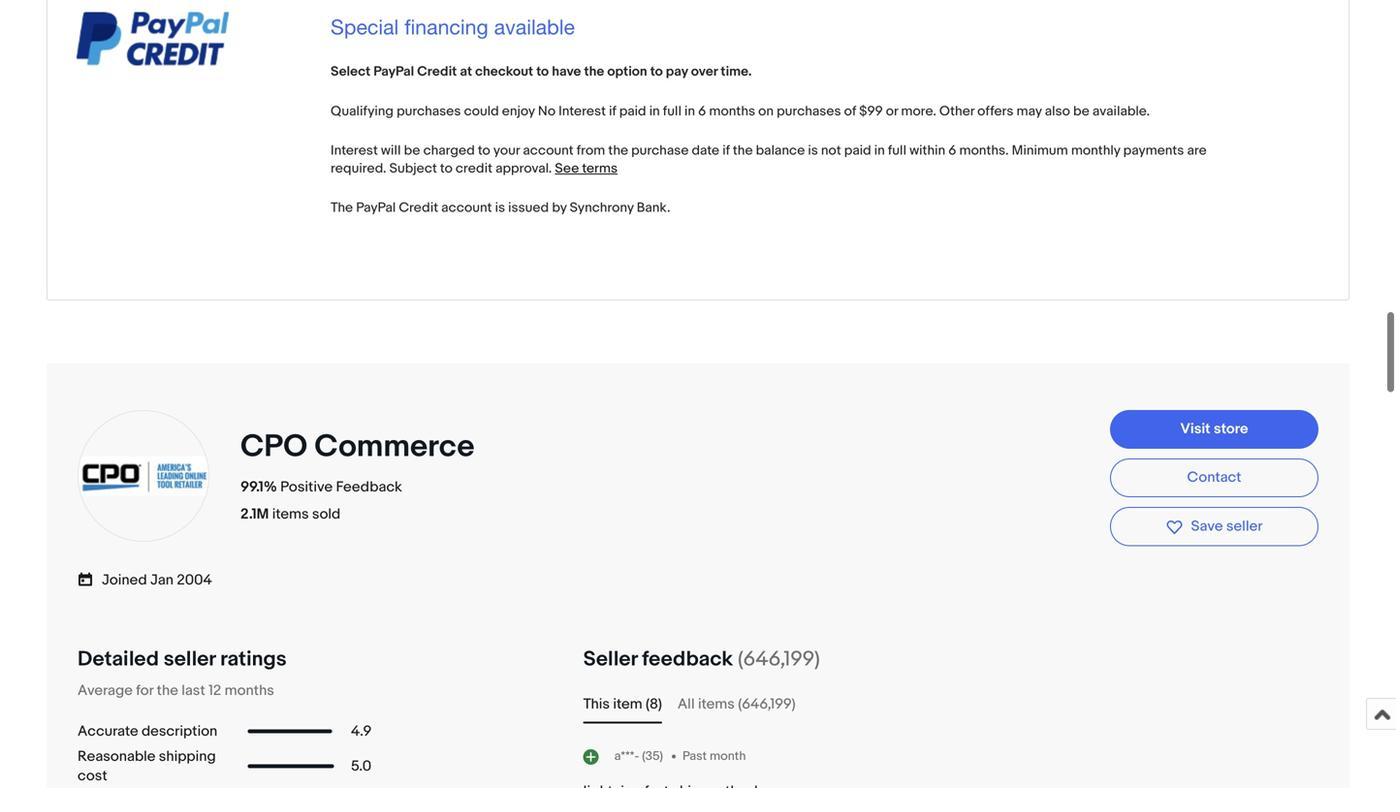 Task type: locate. For each thing, give the bounding box(es) containing it.
in down pay
[[685, 103, 695, 120]]

cpo commerce
[[240, 428, 475, 466]]

2004
[[177, 571, 212, 589]]

in down $99
[[874, 142, 885, 159]]

0 horizontal spatial interest
[[331, 142, 378, 159]]

by
[[552, 200, 567, 216]]

cpo
[[240, 428, 307, 466]]

past month
[[683, 749, 746, 764]]

if right date
[[723, 142, 730, 159]]

(646,199)
[[738, 647, 820, 672], [738, 696, 796, 713]]

(8)
[[646, 696, 662, 713]]

1 vertical spatial (646,199)
[[738, 696, 796, 713]]

1 purchases from the left
[[397, 103, 461, 120]]

1 vertical spatial seller
[[164, 647, 216, 672]]

2 horizontal spatial in
[[874, 142, 885, 159]]

purchases
[[397, 103, 461, 120], [777, 103, 841, 120]]

cpo commerce image
[[76, 456, 211, 496]]

0 vertical spatial (646,199)
[[738, 647, 820, 672]]

of
[[844, 103, 856, 120]]

1 vertical spatial full
[[888, 142, 907, 159]]

interest will be charged to your account from the purchase date if the balance is not paid in full within 6 months. minimum monthly payments are required. subject to credit approval.
[[331, 142, 1207, 177]]

seller for save
[[1226, 518, 1263, 535]]

0 vertical spatial items
[[272, 505, 309, 523]]

the up terms
[[608, 142, 628, 159]]

1 horizontal spatial in
[[685, 103, 695, 120]]

is inside 'interest will be charged to your account from the purchase date if the balance is not paid in full within 6 months. minimum monthly payments are required. subject to credit approval.'
[[808, 142, 818, 159]]

0 vertical spatial is
[[808, 142, 818, 159]]

1 horizontal spatial items
[[698, 696, 735, 713]]

select paypal credit at checkout to have the option to pay over time.
[[331, 64, 752, 80]]

1 horizontal spatial seller
[[1226, 518, 1263, 535]]

if down option
[[609, 103, 616, 120]]

months
[[709, 103, 755, 120], [225, 682, 274, 699]]

time.
[[721, 64, 752, 80]]

1 horizontal spatial account
[[523, 142, 574, 159]]

1 horizontal spatial full
[[888, 142, 907, 159]]

is left not
[[808, 142, 818, 159]]

1 vertical spatial interest
[[331, 142, 378, 159]]

paid inside 'interest will be charged to your account from the purchase date if the balance is not paid in full within 6 months. minimum monthly payments are required. subject to credit approval.'
[[844, 142, 871, 159]]

paid right not
[[844, 142, 871, 159]]

have
[[552, 64, 581, 80]]

items down positive
[[272, 505, 309, 523]]

credit left at at the top
[[417, 64, 457, 80]]

0 horizontal spatial months
[[225, 682, 274, 699]]

0 vertical spatial credit
[[417, 64, 457, 80]]

account
[[523, 142, 574, 159], [441, 200, 492, 216]]

1 horizontal spatial if
[[723, 142, 730, 159]]

visit store link
[[1110, 410, 1319, 449]]

1 vertical spatial be
[[404, 142, 420, 159]]

be inside 'interest will be charged to your account from the purchase date if the balance is not paid in full within 6 months. minimum monthly payments are required. subject to credit approval.'
[[404, 142, 420, 159]]

1 vertical spatial paid
[[844, 142, 871, 159]]

interest
[[559, 103, 606, 120], [331, 142, 378, 159]]

be up subject
[[404, 142, 420, 159]]

0 horizontal spatial is
[[495, 200, 505, 216]]

credit for at
[[417, 64, 457, 80]]

0 vertical spatial be
[[1073, 103, 1090, 120]]

0 horizontal spatial items
[[272, 505, 309, 523]]

tab list
[[583, 693, 1319, 716]]

other
[[939, 103, 975, 120]]

0 vertical spatial full
[[663, 103, 682, 120]]

1 horizontal spatial 6
[[948, 142, 956, 159]]

6 right within
[[948, 142, 956, 159]]

0 vertical spatial if
[[609, 103, 616, 120]]

0 horizontal spatial full
[[663, 103, 682, 120]]

cost
[[78, 767, 107, 785]]

(646,199) inside "tab list"
[[738, 696, 796, 713]]

1 vertical spatial is
[[495, 200, 505, 216]]

1 horizontal spatial interest
[[559, 103, 606, 120]]

seller up last
[[164, 647, 216, 672]]

save seller button
[[1110, 507, 1319, 546]]

last
[[182, 682, 205, 699]]

months down ratings
[[225, 682, 274, 699]]

charged
[[423, 142, 475, 159]]

contact
[[1187, 469, 1242, 486]]

1 horizontal spatial paid
[[844, 142, 871, 159]]

0 vertical spatial months
[[709, 103, 755, 120]]

see terms link
[[555, 160, 618, 177]]

1 vertical spatial if
[[723, 142, 730, 159]]

months left on
[[709, 103, 755, 120]]

over
[[691, 64, 718, 80]]

0 vertical spatial account
[[523, 142, 574, 159]]

is left issued
[[495, 200, 505, 216]]

description
[[142, 723, 217, 740]]

0 horizontal spatial account
[[441, 200, 492, 216]]

are
[[1187, 142, 1207, 159]]

(646,199) for seller feedback (646,199)
[[738, 647, 820, 672]]

option
[[607, 64, 647, 80]]

6 down over
[[698, 103, 706, 120]]

select
[[331, 64, 371, 80]]

purchases up charged
[[397, 103, 461, 120]]

accurate description
[[78, 723, 217, 740]]

full
[[663, 103, 682, 120], [888, 142, 907, 159]]

0 horizontal spatial if
[[609, 103, 616, 120]]

commerce
[[314, 428, 475, 466]]

enjoy
[[502, 103, 535, 120]]

account up see
[[523, 142, 574, 159]]

paypal right the select
[[374, 64, 414, 80]]

offers
[[978, 103, 1014, 120]]

0 horizontal spatial purchases
[[397, 103, 461, 120]]

items
[[272, 505, 309, 523], [698, 696, 735, 713]]

this item (8)
[[583, 696, 662, 713]]

1 horizontal spatial is
[[808, 142, 818, 159]]

items inside "tab list"
[[698, 696, 735, 713]]

more.
[[901, 103, 936, 120]]

0 vertical spatial 6
[[698, 103, 706, 120]]

contact link
[[1110, 459, 1319, 498]]

1 vertical spatial 6
[[948, 142, 956, 159]]

4.9
[[351, 723, 372, 740]]

1 horizontal spatial purchases
[[777, 103, 841, 120]]

special
[[331, 15, 399, 39]]

interest up required.
[[331, 142, 378, 159]]

store
[[1214, 421, 1248, 438]]

to
[[536, 64, 549, 80], [650, 64, 663, 80], [478, 142, 490, 159], [440, 160, 453, 177]]

seller inside button
[[1226, 518, 1263, 535]]

to left have
[[536, 64, 549, 80]]

full down pay
[[663, 103, 682, 120]]

the right have
[[584, 64, 604, 80]]

checkout
[[475, 64, 533, 80]]

if
[[609, 103, 616, 120], [723, 142, 730, 159]]

reasonable shipping cost
[[78, 748, 216, 785]]

paypal right the
[[356, 200, 396, 216]]

account down credit
[[441, 200, 492, 216]]

(646,199) up all items (646,199)
[[738, 647, 820, 672]]

0 vertical spatial seller
[[1226, 518, 1263, 535]]

approval.
[[496, 160, 552, 177]]

is
[[808, 142, 818, 159], [495, 200, 505, 216]]

0 vertical spatial interest
[[559, 103, 606, 120]]

for
[[136, 682, 153, 699]]

purchases left of
[[777, 103, 841, 120]]

seller for detailed
[[164, 647, 216, 672]]

in up purchase
[[649, 103, 660, 120]]

1 vertical spatial items
[[698, 696, 735, 713]]

2.1m
[[240, 505, 269, 523]]

the
[[331, 200, 353, 216]]

credit
[[456, 160, 493, 177]]

seller right the save
[[1226, 518, 1263, 535]]

0 horizontal spatial in
[[649, 103, 660, 120]]

interest right the no
[[559, 103, 606, 120]]

0 horizontal spatial seller
[[164, 647, 216, 672]]

(646,199) up month
[[738, 696, 796, 713]]

average for the last 12 months
[[78, 682, 274, 699]]

1 horizontal spatial months
[[709, 103, 755, 120]]

paypal
[[374, 64, 414, 80], [356, 200, 396, 216]]

tab list containing this item (8)
[[583, 693, 1319, 716]]

qualifying purchases could enjoy no interest if paid in full in 6 months on purchases of $99 or more. other offers may also be available.
[[331, 103, 1150, 120]]

be right also
[[1073, 103, 1090, 120]]

balance
[[756, 142, 805, 159]]

paid down option
[[619, 103, 646, 120]]

not
[[821, 142, 841, 159]]

date
[[692, 142, 720, 159]]

0 horizontal spatial be
[[404, 142, 420, 159]]

1 vertical spatial paypal
[[356, 200, 396, 216]]

full left within
[[888, 142, 907, 159]]

the
[[584, 64, 604, 80], [608, 142, 628, 159], [733, 142, 753, 159], [157, 682, 178, 699]]

0 horizontal spatial 6
[[698, 103, 706, 120]]

0 vertical spatial paypal
[[374, 64, 414, 80]]

special financing available
[[331, 15, 575, 39]]

account inside 'interest will be charged to your account from the purchase date if the balance is not paid in full within 6 months. minimum monthly payments are required. subject to credit approval.'
[[523, 142, 574, 159]]

may
[[1017, 103, 1042, 120]]

financing
[[405, 15, 488, 39]]

1 vertical spatial credit
[[399, 200, 438, 216]]

0 horizontal spatial paid
[[619, 103, 646, 120]]

items right all
[[698, 696, 735, 713]]

credit down subject
[[399, 200, 438, 216]]

item
[[613, 696, 642, 713]]



Task type: describe. For each thing, give the bounding box(es) containing it.
available.
[[1093, 103, 1150, 120]]

on
[[758, 103, 774, 120]]

seller
[[583, 647, 637, 672]]

ratings
[[220, 647, 287, 672]]

2 purchases from the left
[[777, 103, 841, 120]]

items for all
[[698, 696, 735, 713]]

your
[[493, 142, 520, 159]]

shipping
[[159, 748, 216, 765]]

bank.
[[637, 200, 671, 216]]

in inside 'interest will be charged to your account from the purchase date if the balance is not paid in full within 6 months. minimum monthly payments are required. subject to credit approval.'
[[874, 142, 885, 159]]

2.1m items sold
[[240, 505, 341, 523]]

minimum
[[1012, 142, 1068, 159]]

(646,199) for all items (646,199)
[[738, 696, 796, 713]]

from
[[577, 142, 605, 159]]

terms
[[582, 160, 618, 177]]

save seller
[[1191, 518, 1263, 535]]

seller feedback (646,199)
[[583, 647, 820, 672]]

subject
[[389, 160, 437, 177]]

pay
[[666, 64, 688, 80]]

could
[[464, 103, 499, 120]]

99.1% positive feedback
[[240, 478, 402, 496]]

reasonable
[[78, 748, 156, 765]]

credit for account
[[399, 200, 438, 216]]

at
[[460, 64, 472, 80]]

feedback
[[336, 478, 402, 496]]

paypal for the
[[356, 200, 396, 216]]

1 vertical spatial months
[[225, 682, 274, 699]]

1 horizontal spatial be
[[1073, 103, 1090, 120]]

the paypal credit account is issued by synchrony bank.
[[331, 200, 671, 216]]

month
[[710, 749, 746, 764]]

$99
[[859, 103, 883, 120]]

issued
[[508, 200, 549, 216]]

required.
[[331, 160, 386, 177]]

sold
[[312, 505, 341, 523]]

within
[[910, 142, 945, 159]]

qualifying
[[331, 103, 394, 120]]

detailed seller ratings
[[78, 647, 287, 672]]

text__icon wrapper image
[[78, 569, 102, 588]]

average
[[78, 682, 133, 699]]

6 inside 'interest will be charged to your account from the purchase date if the balance is not paid in full within 6 months. minimum monthly payments are required. subject to credit approval.'
[[948, 142, 956, 159]]

months.
[[959, 142, 1009, 159]]

feedback
[[642, 647, 733, 672]]

save
[[1191, 518, 1223, 535]]

positive
[[280, 478, 333, 496]]

past
[[683, 749, 707, 764]]

1 vertical spatial account
[[441, 200, 492, 216]]

0 vertical spatial paid
[[619, 103, 646, 120]]

if inside 'interest will be charged to your account from the purchase date if the balance is not paid in full within 6 months. minimum monthly payments are required. subject to credit approval.'
[[723, 142, 730, 159]]

interest inside 'interest will be charged to your account from the purchase date if the balance is not paid in full within 6 months. minimum monthly payments are required. subject to credit approval.'
[[331, 142, 378, 159]]

jan
[[150, 571, 174, 589]]

see
[[555, 160, 579, 177]]

this
[[583, 696, 610, 713]]

full inside 'interest will be charged to your account from the purchase date if the balance is not paid in full within 6 months. minimum monthly payments are required. subject to credit approval.'
[[888, 142, 907, 159]]

to left pay
[[650, 64, 663, 80]]

5.0
[[351, 758, 371, 775]]

monthly
[[1071, 142, 1120, 159]]

synchrony
[[570, 200, 634, 216]]

accurate
[[78, 723, 138, 740]]

12
[[209, 682, 221, 699]]

a***- (35)
[[614, 749, 663, 764]]

all items (646,199)
[[678, 696, 796, 713]]

or
[[886, 103, 898, 120]]

(35)
[[642, 749, 663, 764]]

cpo commerce link
[[240, 428, 482, 466]]

paypal for select
[[374, 64, 414, 80]]

all
[[678, 696, 695, 713]]

joined
[[102, 571, 147, 589]]

to down charged
[[440, 160, 453, 177]]

no
[[538, 103, 556, 120]]

available
[[494, 15, 575, 39]]

also
[[1045, 103, 1070, 120]]

99.1%
[[240, 478, 277, 496]]

to up credit
[[478, 142, 490, 159]]

will
[[381, 142, 401, 159]]

the right date
[[733, 142, 753, 159]]

visit store
[[1180, 421, 1248, 438]]

the right for
[[157, 682, 178, 699]]

detailed
[[78, 647, 159, 672]]

visit
[[1180, 421, 1211, 438]]

purchase
[[631, 142, 689, 159]]

items for 2.1m
[[272, 505, 309, 523]]



Task type: vqa. For each thing, say whether or not it's contained in the screenshot.
the right FAQ
no



